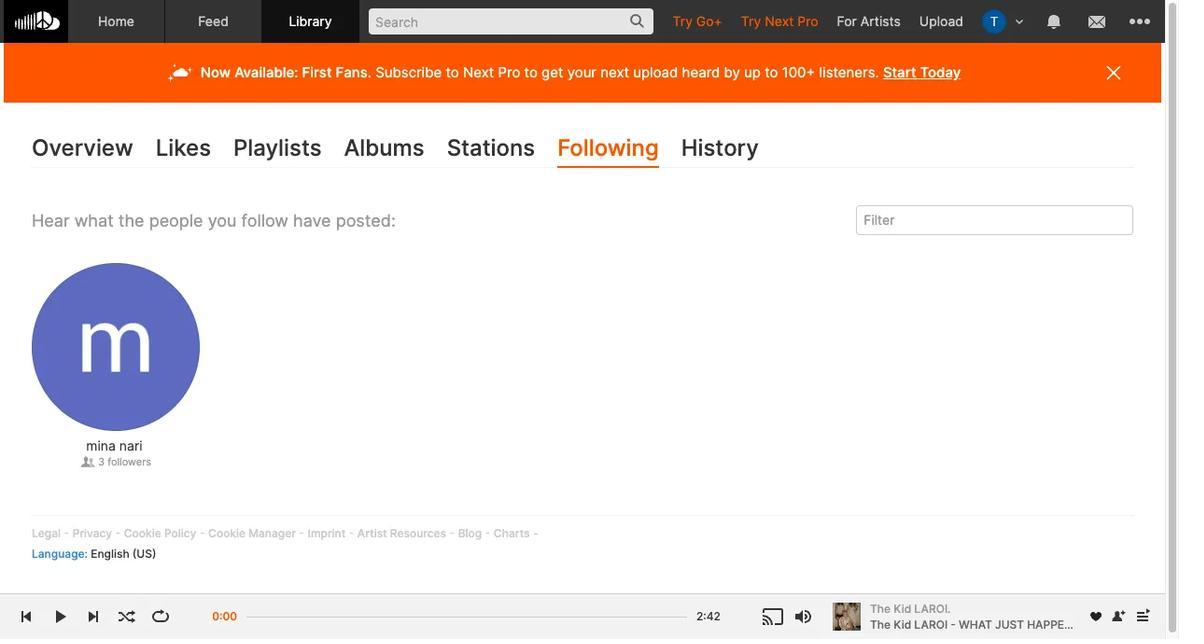 Task type: vqa. For each thing, say whether or not it's contained in the screenshot.
tara schultz's avatar element
yes



Task type: locate. For each thing, give the bounding box(es) containing it.
pro left the get
[[498, 63, 520, 81]]

1 horizontal spatial next
[[765, 13, 794, 29]]

0 vertical spatial pro
[[798, 13, 818, 29]]

kid left laroi.
[[894, 602, 911, 616]]

up
[[744, 63, 761, 81]]

pro left for
[[798, 13, 818, 29]]

try right go+
[[741, 13, 761, 29]]

1 vertical spatial next
[[463, 63, 494, 81]]

8 ⁃ from the left
[[533, 527, 539, 541]]

playlists
[[233, 134, 322, 162]]

manager
[[249, 527, 296, 541]]

to left the get
[[524, 63, 538, 81]]

cookie policy link
[[124, 527, 196, 541]]

legal link
[[32, 527, 61, 541]]

1 kid from the top
[[894, 602, 911, 616]]

policy
[[164, 527, 196, 541]]

albums
[[344, 134, 424, 162]]

0 horizontal spatial cookie
[[124, 527, 161, 541]]

tara schultz's avatar element
[[982, 9, 1007, 34]]

cookie up (us)
[[124, 527, 161, 541]]

hear what the people you follow have posted:
[[32, 211, 396, 230]]

Search search field
[[369, 8, 654, 35]]

mina nari 3 followers
[[86, 438, 151, 469]]

3 followers link
[[80, 456, 151, 469]]

⁃ left blog
[[449, 527, 455, 541]]

1 vertical spatial the
[[870, 618, 891, 632]]

0 vertical spatial next
[[765, 13, 794, 29]]

legal
[[32, 527, 61, 541]]

1 cookie from the left
[[124, 527, 161, 541]]

pro inside "link"
[[798, 13, 818, 29]]

⁃ left the artist
[[349, 527, 355, 541]]

1 horizontal spatial try
[[741, 13, 761, 29]]

0 horizontal spatial pro
[[498, 63, 520, 81]]

1 horizontal spatial cookie
[[208, 527, 246, 541]]

⁃
[[64, 527, 70, 541], [115, 527, 121, 541], [199, 527, 205, 541], [299, 527, 305, 541], [349, 527, 355, 541], [449, 527, 455, 541], [485, 527, 491, 541], [533, 527, 539, 541]]

to right the subscribe
[[446, 63, 459, 81]]

0 vertical spatial the
[[870, 602, 891, 616]]

you
[[208, 211, 237, 230]]

try for try next pro
[[741, 13, 761, 29]]

try
[[673, 13, 693, 29], [741, 13, 761, 29]]

3 ⁃ from the left
[[199, 527, 205, 541]]

playlists link
[[233, 131, 322, 168]]

progress bar
[[246, 608, 687, 639]]

kid left laroi
[[894, 618, 911, 632]]

1 try from the left
[[673, 13, 693, 29]]

⁃ right policy
[[199, 527, 205, 541]]

for artists link
[[828, 0, 910, 42]]

english
[[91, 547, 129, 561]]

⁃ right legal link at the bottom left
[[64, 527, 70, 541]]

try inside "link"
[[741, 13, 761, 29]]

follow
[[241, 211, 288, 230]]

kid
[[894, 602, 911, 616], [894, 618, 911, 632]]

heard
[[682, 63, 720, 81]]

1 vertical spatial pro
[[498, 63, 520, 81]]

cookie manager link
[[208, 527, 296, 541]]

followers
[[108, 456, 151, 469]]

pro
[[798, 13, 818, 29], [498, 63, 520, 81]]

start
[[883, 63, 916, 81]]

⁃ up english
[[115, 527, 121, 541]]

the
[[870, 602, 891, 616], [870, 618, 891, 632]]

3
[[98, 456, 105, 469]]

0 horizontal spatial next
[[463, 63, 494, 81]]

1 the from the top
[[870, 602, 891, 616]]

try for try go+
[[673, 13, 693, 29]]

2 try from the left
[[741, 13, 761, 29]]

today
[[920, 63, 961, 81]]

language:
[[32, 547, 88, 561]]

try next pro
[[741, 13, 818, 29]]

0:00
[[212, 610, 237, 624]]

None search field
[[359, 0, 663, 42]]

try go+ link
[[663, 0, 732, 42]]

1 vertical spatial kid
[[894, 618, 911, 632]]

overview link
[[32, 131, 133, 168]]

⁃ right blog
[[485, 527, 491, 541]]

have
[[293, 211, 331, 230]]

next up 100+
[[765, 13, 794, 29]]

legal ⁃ privacy ⁃ cookie policy ⁃ cookie manager ⁃ imprint ⁃ artist resources ⁃ blog ⁃ charts ⁃ language: english (us)
[[32, 527, 539, 561]]

⁃ left imprint
[[299, 527, 305, 541]]

1 ⁃ from the left
[[64, 527, 70, 541]]

0 horizontal spatial try
[[673, 13, 693, 29]]

1 horizontal spatial pro
[[798, 13, 818, 29]]

2 the from the top
[[870, 618, 891, 632]]

stations link
[[447, 131, 535, 168]]

charts link
[[494, 527, 530, 541]]

mina
[[86, 438, 116, 454]]

1 horizontal spatial to
[[524, 63, 538, 81]]

to
[[446, 63, 459, 81], [524, 63, 538, 81], [765, 63, 778, 81]]

for artists
[[837, 13, 901, 29]]

3 to from the left
[[765, 63, 778, 81]]

2 kid from the top
[[894, 618, 911, 632]]

now
[[201, 63, 231, 81]]

next down search search box
[[463, 63, 494, 81]]

home link
[[68, 0, 165, 43]]

cookie left manager
[[208, 527, 246, 541]]

0 vertical spatial kid
[[894, 602, 911, 616]]

privacy
[[73, 527, 112, 541]]

cookie
[[124, 527, 161, 541], [208, 527, 246, 541]]

what
[[74, 211, 114, 230]]

try left go+
[[673, 13, 693, 29]]

albums link
[[344, 131, 424, 168]]

people
[[149, 211, 203, 230]]

overview
[[32, 134, 133, 162]]

(us)
[[132, 547, 156, 561]]

imprint link
[[308, 527, 346, 541]]

for
[[837, 13, 857, 29]]

available:
[[234, 63, 298, 81]]

upload link
[[910, 0, 973, 42]]

0 horizontal spatial to
[[446, 63, 459, 81]]

to right up
[[765, 63, 778, 81]]

⁃ right 'charts' at the left bottom of the page
[[533, 527, 539, 541]]

likes
[[156, 134, 211, 162]]

start today link
[[883, 63, 961, 81]]

artist resources link
[[357, 527, 446, 541]]

feed
[[198, 13, 229, 29]]

next inside "link"
[[765, 13, 794, 29]]

2 horizontal spatial to
[[765, 63, 778, 81]]

next
[[765, 13, 794, 29], [463, 63, 494, 81]]



Task type: describe. For each thing, give the bounding box(es) containing it.
nari
[[119, 438, 142, 454]]

mina nari's avatar element
[[32, 264, 200, 432]]

fans.
[[336, 63, 372, 81]]

imprint
[[308, 527, 346, 541]]

Filter text field
[[856, 206, 1133, 236]]

7 ⁃ from the left
[[485, 527, 491, 541]]

4 ⁃ from the left
[[299, 527, 305, 541]]

artist
[[357, 527, 387, 541]]

next
[[600, 63, 629, 81]]

just
[[995, 618, 1024, 632]]

following link
[[558, 131, 659, 168]]

try next pro link
[[732, 0, 828, 42]]

history link
[[681, 131, 759, 168]]

what
[[959, 618, 992, 632]]

1 to from the left
[[446, 63, 459, 81]]

upload
[[633, 63, 678, 81]]

library
[[289, 13, 332, 29]]

your
[[567, 63, 597, 81]]

2 to from the left
[[524, 63, 538, 81]]

mina nari link
[[86, 437, 142, 456]]

blog
[[458, 527, 482, 541]]

listeners.
[[819, 63, 879, 81]]

home
[[98, 13, 134, 29]]

laroi
[[914, 618, 948, 632]]

now available: first fans. subscribe to next pro to get your next upload heard by up to 100+ listeners. start today
[[201, 63, 961, 81]]

by
[[724, 63, 740, 81]]

subscribe
[[376, 63, 442, 81]]

the
[[118, 211, 144, 230]]

get
[[542, 63, 563, 81]]

following
[[558, 134, 659, 162]]

2:42
[[697, 610, 721, 624]]

the kid laroi - what just happened element
[[833, 603, 861, 631]]

charts
[[494, 527, 530, 541]]

artists
[[861, 13, 901, 29]]

2 cookie from the left
[[208, 527, 246, 541]]

-
[[951, 618, 956, 632]]

stations
[[447, 134, 535, 162]]

blog link
[[458, 527, 482, 541]]

upload
[[920, 13, 964, 29]]

history
[[681, 134, 759, 162]]

resources
[[390, 527, 446, 541]]

first
[[302, 63, 332, 81]]

the kid laroi - what just happened link
[[870, 617, 1088, 633]]

happened
[[1027, 618, 1088, 632]]

feed link
[[165, 0, 262, 43]]

the kid laroi. the kid laroi - what just happened
[[870, 602, 1088, 632]]

go+
[[696, 13, 723, 29]]

library link
[[262, 0, 359, 43]]

100+
[[782, 63, 815, 81]]

5 ⁃ from the left
[[349, 527, 355, 541]]

next up image
[[1132, 606, 1154, 628]]

posted:
[[336, 211, 396, 230]]

2 ⁃ from the left
[[115, 527, 121, 541]]

the kid laroi. link
[[870, 601, 1078, 617]]

hear
[[32, 211, 70, 230]]

try go+
[[673, 13, 723, 29]]

6 ⁃ from the left
[[449, 527, 455, 541]]

privacy link
[[73, 527, 112, 541]]

laroi.
[[914, 602, 951, 616]]

likes link
[[156, 131, 211, 168]]



